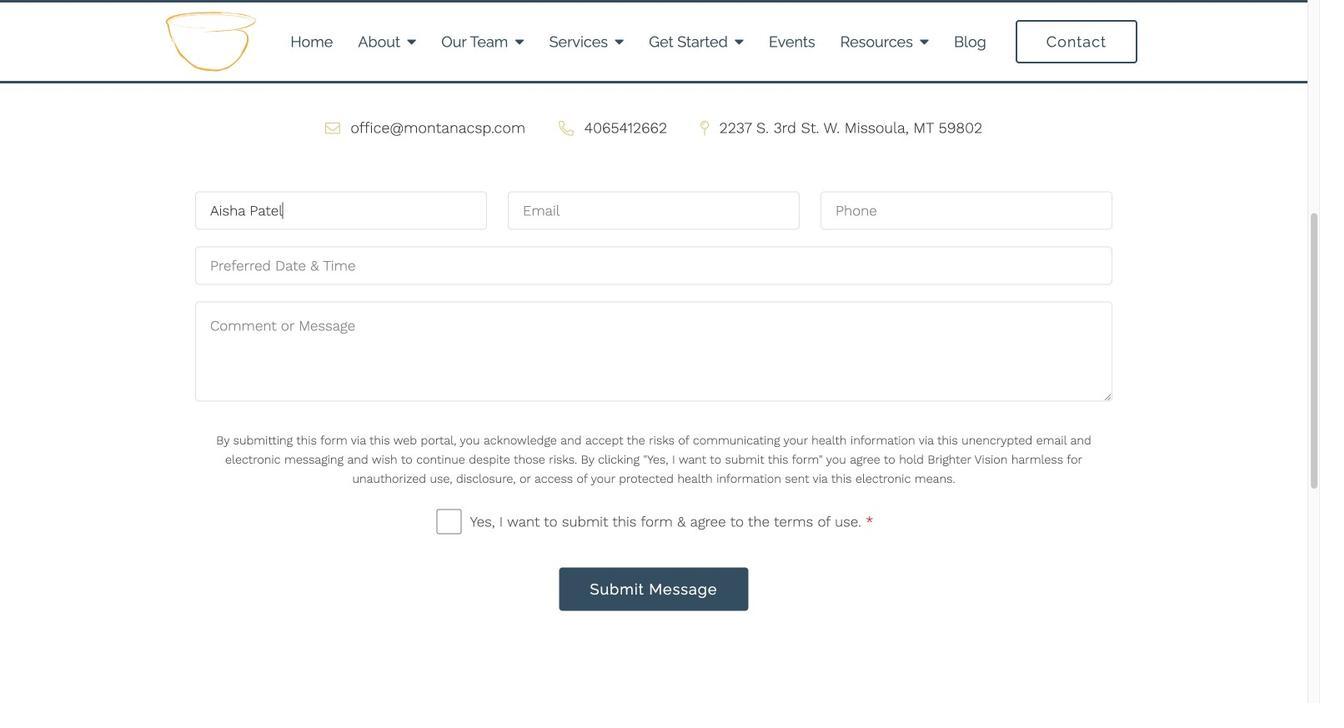 Task type: locate. For each thing, give the bounding box(es) containing it.
envelope image
[[325, 121, 340, 136]]

Name text field
[[195, 191, 487, 230]]

logo image
[[162, 8, 260, 75]]

map pin image
[[701, 121, 709, 136]]

phone alt image
[[559, 121, 574, 136]]

None checkbox
[[437, 509, 462, 534]]



Task type: describe. For each thing, give the bounding box(es) containing it.
Email email field
[[508, 191, 800, 230]]

Comment or Message text field
[[195, 302, 1113, 402]]

Phone text field
[[821, 191, 1113, 230]]

Preferred Date & Time text field
[[195, 247, 1113, 285]]



